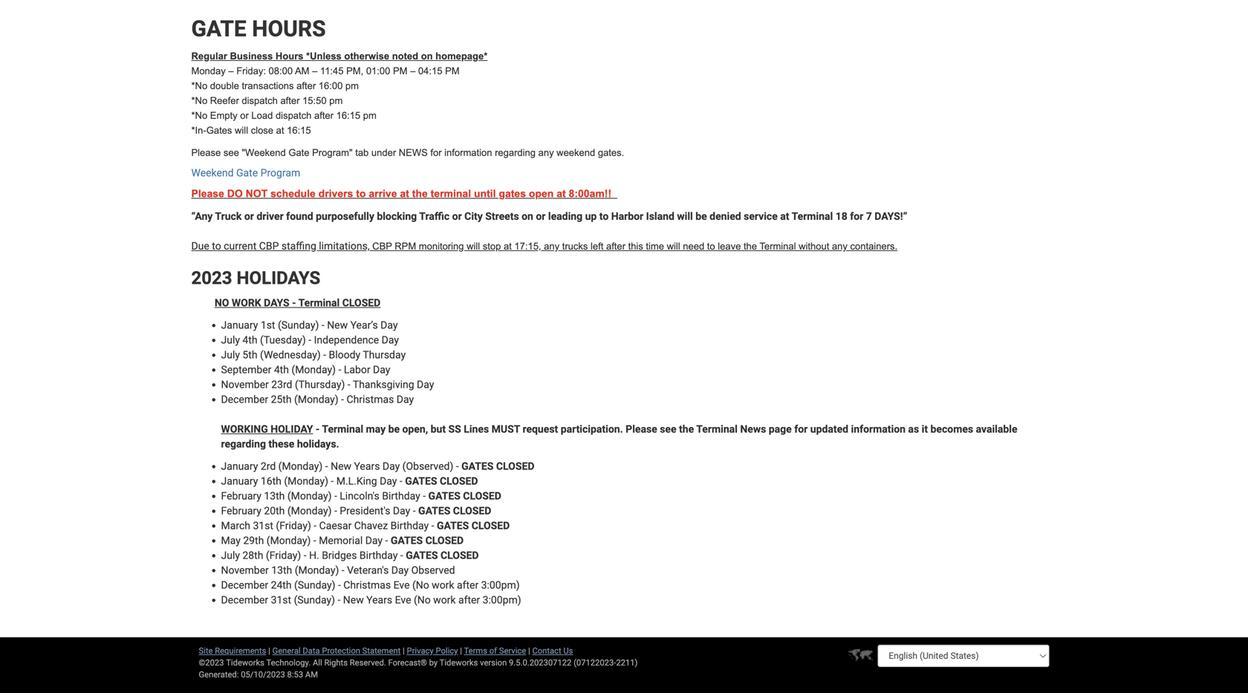 Task type: describe. For each thing, give the bounding box(es) containing it.
day down chavez on the bottom
[[366, 535, 383, 547]]

1 vertical spatial eve
[[395, 594, 411, 606]]

1 horizontal spatial 16:15
[[336, 110, 361, 121]]

am inside site requirements | general data protection statement | privacy policy | terms of service | contact us ©2023 tideworks technology. all rights reserved. forecast® by tideworks version 9.5.0.202307122 (07122023-2211) generated: 05/10/2023 8:53 am
[[305, 670, 318, 680]]

16:00
[[319, 80, 343, 91]]

at right arrive
[[400, 188, 409, 200]]

regular business hours *unless otherwise noted on homepage* monday – friday: 08:00 am – 11:45 pm, 01:00 pm – 04:15 pm *no double transactions after 16:00 pm *no reefer dispatch after 15:50 pm *no empty or load dispatch after 16:15 pm *in-gates will close at 16:15
[[191, 51, 488, 136]]

1 – from the left
[[228, 65, 234, 77]]

pm,
[[346, 65, 364, 77]]

to inside due to current cbp staffing limitations, cbp rpm monitoring will stop at 17:15, any trucks left after this time will need to leave the terminal without any containers.
[[708, 241, 716, 252]]

load
[[252, 110, 273, 121]]

program"
[[312, 147, 353, 158]]

2 | from the left
[[403, 646, 405, 656]]

gate
[[191, 16, 247, 42]]

23rd
[[271, 379, 292, 391]]

bridges
[[322, 550, 357, 562]]

chavez
[[354, 520, 388, 532]]

28th
[[243, 550, 263, 562]]

0 vertical spatial 31st
[[253, 520, 274, 532]]

reserved.
[[350, 658, 386, 668]]

schedule
[[271, 188, 316, 200]]

01:00
[[366, 65, 391, 77]]

weekend gate program link
[[191, 167, 300, 179]]

*unless
[[306, 51, 342, 62]]

streets
[[486, 210, 519, 223]]

please for please do not schedule drivers to arrive at the terminal until gates open at 8:00am!!
[[191, 188, 224, 200]]

thanksgiving
[[353, 379, 414, 391]]

available
[[976, 423, 1018, 435]]

trucks
[[563, 241, 588, 252]]

purposefully
[[316, 210, 375, 223]]

0 horizontal spatial cbp
[[259, 240, 279, 252]]

version
[[480, 658, 507, 668]]

homepage*
[[436, 51, 488, 62]]

20th
[[264, 505, 285, 517]]

site
[[199, 646, 213, 656]]

am inside regular business hours *unless otherwise noted on homepage* monday – friday: 08:00 am – 11:45 pm, 01:00 pm – 04:15 pm *no double transactions after 16:00 pm *no reefer dispatch after 15:50 pm *no empty or load dispatch after 16:15 pm *in-gates will close at 16:15
[[295, 65, 310, 77]]

requirements
[[215, 646, 266, 656]]

terminal left 18
[[792, 210, 833, 223]]

1 vertical spatial (sunday)
[[294, 579, 336, 592]]

3 *no from the top
[[191, 110, 208, 121]]

gates
[[206, 125, 232, 136]]

to right the due at top
[[212, 240, 221, 252]]

september
[[221, 364, 272, 376]]

0 horizontal spatial see
[[224, 147, 239, 158]]

(thursday)
[[295, 379, 345, 391]]

terms of service link
[[464, 646, 526, 656]]

must
[[492, 423, 520, 435]]

2 pm from the left
[[445, 65, 460, 77]]

due to current cbp staffing limitations, cbp rpm monitoring will stop at 17:15, any trucks left after this time will need to leave the terminal without any containers.
[[191, 240, 898, 252]]

limitations,
[[319, 240, 370, 252]]

1 pm from the left
[[393, 65, 408, 77]]

as
[[909, 423, 920, 435]]

0 vertical spatial for
[[431, 147, 442, 158]]

0 vertical spatial birthday
[[382, 490, 421, 502]]

0 vertical spatial years
[[354, 460, 380, 473]]

2rd
[[261, 460, 276, 473]]

left
[[591, 241, 604, 252]]

2 *no from the top
[[191, 95, 208, 106]]

driver
[[257, 210, 284, 223]]

terminal may
[[322, 423, 386, 435]]

until
[[474, 188, 496, 200]]

on inside regular business hours *unless otherwise noted on homepage* monday – friday: 08:00 am – 11:45 pm, 01:00 pm – 04:15 pm *no double transactions after 16:00 pm *no reefer dispatch after 15:50 pm *no empty or load dispatch after 16:15 pm *in-gates will close at 16:15
[[421, 51, 433, 62]]

november inside january 2rd (monday) - new years day (observed) - gates closed january 16th (monday) - m.l.king day - gates closed february 13th (monday) - lincoln's birthday - gates closed february 20th (monday) - president's day - gates closed march 31st (friday) - caesar chavez birthday - gates closed may 29th (monday) - memorial day - gates closed july 28th (friday) - h. bridges birthday - gates closed november 13th (monday) - veteran's day observed december 24th (sunday) - christmas eve (no work after 3:00pm) december 31st (sunday) - new years eve (no work after 3:00pm)
[[221, 564, 269, 577]]

0 vertical spatial (friday)
[[276, 520, 311, 532]]

see inside - terminal may be open, but ss lines must request participation. please see the terminal news page for updated information as it becomes available regarding these holidays.
[[660, 423, 677, 435]]

for inside - terminal may be open, but ss lines must request participation. please see the terminal news page for updated information as it becomes available regarding these holidays.
[[795, 423, 808, 435]]

working holiday
[[221, 423, 313, 435]]

january 2rd (monday) - new years day (observed) - gates closed january 16th (monday) - m.l.king day - gates closed february 13th (monday) - lincoln's birthday - gates closed february 20th (monday) - president's day - gates closed march 31st (friday) - caesar chavez birthday - gates closed may 29th (monday) - memorial day - gates closed july 28th (friday) - h. bridges birthday - gates closed november 13th (monday) - veteran's day observed december 24th (sunday) - christmas eve (no work after 3:00pm) december 31st (sunday) - new years eve (no work after 3:00pm)
[[221, 460, 535, 606]]

08:00
[[269, 65, 293, 77]]

2 july from the top
[[221, 349, 240, 361]]

information inside - terminal may be open, but ss lines must request participation. please see the terminal news page for updated information as it becomes available regarding these holidays.
[[852, 423, 906, 435]]

friday:
[[237, 65, 266, 77]]

rights
[[324, 658, 348, 668]]

hours
[[252, 16, 326, 42]]

18
[[836, 210, 848, 223]]

work
[[232, 297, 261, 309]]

day left (observed)
[[383, 460, 400, 473]]

0 vertical spatial dispatch
[[242, 95, 278, 106]]

tab
[[355, 147, 369, 158]]

site requirements link
[[199, 646, 266, 656]]

2 horizontal spatial pm
[[363, 110, 377, 121]]

truck
[[215, 210, 242, 223]]

2 vertical spatial (sunday)
[[294, 594, 335, 606]]

day right year's
[[381, 319, 398, 331]]

gates.
[[598, 147, 625, 158]]

0 horizontal spatial 16:15
[[287, 125, 311, 136]]

1 february from the top
[[221, 490, 262, 502]]

do
[[227, 188, 243, 200]]

january for january 1st (sunday) - new year's day july 4th (tuesday) - independence day july 5th (wednesday) - bloody thursday september 4th (monday) - labor day november 23rd (thursday) - thanksgiving day
[[221, 319, 258, 331]]

h.
[[309, 550, 319, 562]]

under
[[372, 147, 396, 158]]

"any
[[191, 210, 213, 223]]

statement
[[363, 646, 401, 656]]

0 vertical spatial work
[[432, 579, 455, 592]]

december 25th (monday) - christmas day
[[221, 393, 414, 406]]

1 vertical spatial pm
[[329, 95, 343, 106]]

©2023 tideworks
[[199, 658, 265, 668]]

05/10/2023
[[241, 670, 285, 680]]

traffic
[[419, 210, 450, 223]]

0 horizontal spatial information
[[445, 147, 492, 158]]

but
[[431, 423, 446, 435]]

3 january from the top
[[221, 475, 258, 487]]

terminal right the days
[[299, 297, 340, 309]]

privacy
[[407, 646, 434, 656]]

data
[[303, 646, 320, 656]]

harbor
[[612, 210, 644, 223]]

terminal
[[431, 188, 471, 200]]

at inside regular business hours *unless otherwise noted on homepage* monday – friday: 08:00 am – 11:45 pm, 01:00 pm – 04:15 pm *no double transactions after 16:00 pm *no reefer dispatch after 15:50 pm *no empty or load dispatch after 16:15 pm *in-gates will close at 16:15
[[276, 125, 284, 136]]

be inside - terminal may be open, but ss lines must request participation. please see the terminal news page for updated information as it becomes available regarding these holidays.
[[388, 423, 400, 435]]

at inside due to current cbp staffing limitations, cbp rpm monitoring will stop at 17:15, any trucks left after this time will need to leave the terminal without any containers.
[[504, 241, 512, 252]]

lines
[[464, 423, 489, 435]]

thursday
[[363, 349, 406, 361]]

news
[[741, 423, 767, 435]]

close
[[251, 125, 274, 136]]

day down thanksgiving
[[397, 393, 414, 406]]

open,
[[403, 423, 428, 435]]

business
[[230, 51, 273, 62]]

cbp inside due to current cbp staffing limitations, cbp rpm monitoring will stop at 17:15, any trucks left after this time will need to leave the terminal without any containers.
[[373, 241, 392, 252]]

1 vertical spatial years
[[367, 594, 393, 606]]

program
[[261, 167, 300, 179]]

or inside regular business hours *unless otherwise noted on homepage* monday – friday: 08:00 am – 11:45 pm, 01:00 pm – 04:15 pm *no double transactions after 16:00 pm *no reefer dispatch after 15:50 pm *no empty or load dispatch after 16:15 pm *in-gates will close at 16:15
[[240, 110, 249, 121]]

arrive
[[369, 188, 397, 200]]

due
[[191, 240, 209, 252]]

days!"
[[875, 210, 908, 223]]

november inside january 1st (sunday) - new year's day july 4th (tuesday) - independence day july 5th (wednesday) - bloody thursday september 4th (monday) - labor day november 23rd (thursday) - thanksgiving day
[[221, 379, 269, 391]]

any left weekend
[[539, 147, 554, 158]]

to right the up
[[600, 210, 609, 223]]

christmas inside january 2rd (monday) - new years day (observed) - gates closed january 16th (monday) - m.l.king day - gates closed february 13th (monday) - lincoln's birthday - gates closed february 20th (monday) - president's day - gates closed march 31st (friday) - caesar chavez birthday - gates closed may 29th (monday) - memorial day - gates closed july 28th (friday) - h. bridges birthday - gates closed november 13th (monday) - veteran's day observed december 24th (sunday) - christmas eve (no work after 3:00pm) december 31st (sunday) - new years eve (no work after 3:00pm)
[[344, 579, 391, 592]]

1 vertical spatial dispatch
[[276, 110, 312, 121]]

all
[[313, 658, 322, 668]]

1st
[[261, 319, 275, 331]]

1 horizontal spatial on
[[522, 210, 534, 223]]

1 horizontal spatial be
[[696, 210, 707, 223]]

these
[[269, 438, 295, 450]]



Task type: vqa. For each thing, say whether or not it's contained in the screenshot.
CBP within the Due to current CBP staffing limitations, CBP RPM monitoring will stop at 17:15, any trucks left after this time will need to leave the Terminal without any containers.
yes



Task type: locate. For each thing, give the bounding box(es) containing it.
cbp
[[259, 240, 279, 252], [373, 241, 392, 252]]

denied
[[710, 210, 742, 223]]

will inside regular business hours *unless otherwise noted on homepage* monday – friday: 08:00 am – 11:45 pm, 01:00 pm – 04:15 pm *no double transactions after 16:00 pm *no reefer dispatch after 15:50 pm *no empty or load dispatch after 16:15 pm *in-gates will close at 16:15
[[235, 125, 248, 136]]

general data protection statement link
[[273, 646, 401, 656]]

16:15 down 15:50
[[287, 125, 311, 136]]

memorial
[[319, 535, 363, 547]]

leave
[[718, 241, 741, 252]]

1 vertical spatial christmas
[[344, 579, 391, 592]]

– up the double
[[228, 65, 234, 77]]

work
[[432, 579, 455, 592], [434, 594, 456, 606]]

day right president's
[[393, 505, 411, 517]]

1 vertical spatial 4th
[[274, 364, 289, 376]]

2 vertical spatial please
[[626, 423, 658, 435]]

weekend
[[557, 147, 596, 158]]

at right open
[[557, 188, 566, 200]]

1 horizontal spatial information
[[852, 423, 906, 435]]

1 vertical spatial am
[[305, 670, 318, 680]]

2 december from the top
[[221, 579, 268, 592]]

4 | from the left
[[529, 646, 531, 656]]

participation.
[[561, 423, 623, 435]]

regarding
[[495, 147, 536, 158], [221, 438, 266, 450]]

1 july from the top
[[221, 334, 240, 346]]

reefer
[[210, 95, 239, 106]]

25th
[[271, 393, 292, 406]]

information up the until
[[445, 147, 492, 158]]

regarding inside - terminal may be open, but ss lines must request participation. please see the terminal news page for updated information as it becomes available regarding these holidays.
[[221, 438, 266, 450]]

terminal
[[792, 210, 833, 223], [760, 241, 797, 252], [299, 297, 340, 309], [697, 423, 738, 435]]

0 vertical spatial christmas
[[347, 393, 394, 406]]

1 vertical spatial be
[[388, 423, 400, 435]]

1 vertical spatial for
[[851, 210, 864, 223]]

17:15,
[[515, 241, 542, 252]]

*no left reefer
[[191, 95, 208, 106]]

- inside - terminal may be open, but ss lines must request participation. please see the terminal news page for updated information as it becomes available regarding these holidays.
[[316, 423, 320, 435]]

found
[[286, 210, 313, 223]]

the right leave
[[744, 241, 758, 252]]

0 horizontal spatial 4th
[[243, 334, 258, 346]]

february
[[221, 490, 262, 502], [221, 505, 262, 517]]

or left load at the top
[[240, 110, 249, 121]]

1 *no from the top
[[191, 80, 208, 91]]

1 vertical spatial january
[[221, 460, 258, 473]]

1 vertical spatial information
[[852, 423, 906, 435]]

please for please see "weekend gate program" tab under news for information regarding any weekend gates.
[[191, 147, 221, 158]]

at right service in the top right of the page
[[781, 210, 790, 223]]

christmas
[[347, 393, 394, 406], [344, 579, 391, 592]]

0 horizontal spatial pm
[[393, 65, 408, 77]]

0 horizontal spatial regarding
[[221, 438, 266, 450]]

january left 2rd
[[221, 460, 258, 473]]

1 horizontal spatial 4th
[[274, 364, 289, 376]]

terminal inside - terminal may be open, but ss lines must request participation. please see the terminal news page for updated information as it becomes available regarding these holidays.
[[697, 423, 738, 435]]

29th
[[243, 535, 264, 547]]

31st up 29th
[[253, 520, 274, 532]]

1 | from the left
[[268, 646, 270, 656]]

be
[[696, 210, 707, 223], [388, 423, 400, 435]]

any right without
[[833, 241, 848, 252]]

regarding up gates
[[495, 147, 536, 158]]

0 vertical spatial 13th
[[264, 490, 285, 502]]

| up tideworks
[[460, 646, 462, 656]]

0 horizontal spatial for
[[431, 147, 442, 158]]

1 december from the top
[[221, 393, 268, 406]]

gate up program on the left top of the page
[[289, 147, 310, 158]]

years up m.l.king
[[354, 460, 380, 473]]

0 horizontal spatial on
[[421, 51, 433, 62]]

noted
[[392, 51, 419, 62]]

january left 16th
[[221, 475, 258, 487]]

0 vertical spatial regarding
[[495, 147, 536, 158]]

holidays.
[[297, 438, 339, 450]]

pm down pm,
[[346, 80, 359, 91]]

new up the independence
[[327, 319, 348, 331]]

1 vertical spatial please
[[191, 188, 224, 200]]

any left trucks
[[544, 241, 560, 252]]

or
[[240, 110, 249, 121], [244, 210, 254, 223], [452, 210, 462, 223], [536, 210, 546, 223]]

1 vertical spatial (no
[[414, 594, 431, 606]]

2 vertical spatial birthday
[[360, 550, 398, 562]]

terminal inside due to current cbp staffing limitations, cbp rpm monitoring will stop at 17:15, any trucks left after this time will need to leave the terminal without any containers.
[[760, 241, 797, 252]]

january down work
[[221, 319, 258, 331]]

1 vertical spatial 13th
[[271, 564, 292, 577]]

january 1st (sunday) - new year's day july 4th (tuesday) - independence day july 5th (wednesday) - bloody thursday september 4th (monday) - labor day november 23rd (thursday) - thanksgiving day
[[221, 319, 434, 391]]

0 vertical spatial july
[[221, 334, 240, 346]]

(observed)
[[403, 460, 454, 473]]

31st down 24th
[[271, 594, 291, 606]]

january inside january 1st (sunday) - new year's day july 4th (tuesday) - independence day july 5th (wednesday) - bloody thursday september 4th (monday) - labor day november 23rd (thursday) - thanksgiving day
[[221, 319, 258, 331]]

2 horizontal spatial –
[[410, 65, 416, 77]]

1 november from the top
[[221, 379, 269, 391]]

privacy policy link
[[407, 646, 458, 656]]

1 vertical spatial 31st
[[271, 594, 291, 606]]

otherwise
[[344, 51, 390, 62]]

weekend
[[191, 167, 234, 179]]

1 horizontal spatial –
[[312, 65, 318, 77]]

drivers
[[319, 188, 353, 200]]

0 vertical spatial 16:15
[[336, 110, 361, 121]]

"any truck or driver found purposefully blocking traffic or city streets on or leading up to harbor island will be denied service at terminal 18 for 7 days!"
[[191, 210, 908, 223]]

0 vertical spatial december
[[221, 393, 268, 406]]

staffing
[[282, 240, 317, 252]]

8:00am!!
[[569, 188, 612, 200]]

0 vertical spatial *no
[[191, 80, 208, 91]]

for right 'page'
[[795, 423, 808, 435]]

january for january 2rd (monday) - new years day (observed) - gates closed january 16th (monday) - m.l.king day - gates closed february 13th (monday) - lincoln's birthday - gates closed february 20th (monday) - president's day - gates closed march 31st (friday) - caesar chavez birthday - gates closed may 29th (monday) - memorial day - gates closed july 28th (friday) - h. bridges birthday - gates closed november 13th (monday) - veteran's day observed december 24th (sunday) - christmas eve (no work after 3:00pm) december 31st (sunday) - new years eve (no work after 3:00pm)
[[221, 460, 258, 473]]

christmas down thanksgiving
[[347, 393, 394, 406]]

or left city at the top left of the page
[[452, 210, 462, 223]]

1 horizontal spatial regarding
[[495, 147, 536, 158]]

new for year's
[[327, 319, 348, 331]]

1 vertical spatial *no
[[191, 95, 208, 106]]

new
[[327, 319, 348, 331], [331, 460, 352, 473], [343, 594, 364, 606]]

0 vertical spatial am
[[295, 65, 310, 77]]

day right thanksgiving
[[417, 379, 434, 391]]

1 vertical spatial the
[[744, 241, 758, 252]]

2 – from the left
[[312, 65, 318, 77]]

new down veteran's
[[343, 594, 364, 606]]

to right need
[[708, 241, 716, 252]]

pm up tab
[[363, 110, 377, 121]]

(friday) down 20th
[[276, 520, 311, 532]]

days
[[264, 297, 290, 309]]

*no down monday
[[191, 80, 208, 91]]

1 horizontal spatial for
[[795, 423, 808, 435]]

pm down the 16:00
[[329, 95, 343, 106]]

am down hours
[[295, 65, 310, 77]]

the inside - terminal may be open, but ss lines must request participation. please see the terminal news page for updated information as it becomes available regarding these holidays.
[[679, 423, 694, 435]]

day up thanksgiving
[[373, 364, 391, 376]]

new for years
[[331, 460, 352, 473]]

0 vertical spatial eve
[[394, 579, 410, 592]]

at right "close"
[[276, 125, 284, 136]]

terms
[[464, 646, 488, 656]]

16:15 down the 16:00
[[336, 110, 361, 121]]

1 january from the top
[[221, 319, 258, 331]]

for right news
[[431, 147, 442, 158]]

0 vertical spatial (sunday)
[[278, 319, 319, 331]]

hours
[[276, 51, 304, 62]]

2 vertical spatial pm
[[363, 110, 377, 121]]

or down open
[[536, 210, 546, 223]]

july inside january 2rd (monday) - new years day (observed) - gates closed january 16th (monday) - m.l.king day - gates closed february 13th (monday) - lincoln's birthday - gates closed february 20th (monday) - president's day - gates closed march 31st (friday) - caesar chavez birthday - gates closed may 29th (monday) - memorial day - gates closed july 28th (friday) - h. bridges birthday - gates closed november 13th (monday) - veteran's day observed december 24th (sunday) - christmas eve (no work after 3:00pm) december 31st (sunday) - new years eve (no work after 3:00pm)
[[221, 550, 240, 562]]

day right m.l.king
[[380, 475, 397, 487]]

m.l.king
[[337, 475, 377, 487]]

0 vertical spatial please
[[191, 147, 221, 158]]

lincoln's
[[340, 490, 380, 502]]

11:45
[[320, 65, 344, 77]]

pm
[[393, 65, 408, 77], [445, 65, 460, 77]]

3 december from the top
[[221, 594, 268, 606]]

for left the 7
[[851, 210, 864, 223]]

any
[[539, 147, 554, 158], [544, 241, 560, 252], [833, 241, 848, 252]]

ss
[[449, 423, 461, 435]]

november down september
[[221, 379, 269, 391]]

0 vertical spatial gate
[[289, 147, 310, 158]]

or right truck
[[244, 210, 254, 223]]

1 vertical spatial gate
[[236, 167, 258, 179]]

christmas down veteran's
[[344, 579, 391, 592]]

cbp left rpm
[[373, 241, 392, 252]]

contact
[[533, 646, 562, 656]]

please inside - terminal may be open, but ss lines must request participation. please see the terminal news page for updated information as it becomes available regarding these holidays.
[[626, 423, 658, 435]]

july up september
[[221, 334, 240, 346]]

eve
[[394, 579, 410, 592], [395, 594, 411, 606]]

1 horizontal spatial gate
[[289, 147, 310, 158]]

1 vertical spatial december
[[221, 579, 268, 592]]

(tuesday)
[[260, 334, 306, 346]]

0 horizontal spatial pm
[[329, 95, 343, 106]]

0 vertical spatial the
[[412, 188, 428, 200]]

(friday) up 24th
[[266, 550, 301, 562]]

am down all
[[305, 670, 318, 680]]

2 vertical spatial *no
[[191, 110, 208, 121]]

(wednesday)
[[260, 349, 321, 361]]

the up traffic
[[412, 188, 428, 200]]

1 vertical spatial july
[[221, 349, 240, 361]]

for
[[431, 147, 442, 158], [851, 210, 864, 223], [795, 423, 808, 435]]

day
[[381, 319, 398, 331], [382, 334, 399, 346], [373, 364, 391, 376], [417, 379, 434, 391], [397, 393, 414, 406], [383, 460, 400, 473], [380, 475, 397, 487], [393, 505, 411, 517], [366, 535, 383, 547], [392, 564, 409, 577]]

7
[[867, 210, 873, 223]]

(sunday)
[[278, 319, 319, 331], [294, 579, 336, 592], [294, 594, 335, 606]]

terminal left news
[[697, 423, 738, 435]]

observed
[[412, 564, 455, 577]]

1 vertical spatial birthday
[[391, 520, 429, 532]]

1 vertical spatial work
[[434, 594, 456, 606]]

president's
[[340, 505, 391, 517]]

1 vertical spatial february
[[221, 505, 262, 517]]

pm down noted
[[393, 65, 408, 77]]

1 horizontal spatial cbp
[[373, 241, 392, 252]]

0 vertical spatial pm
[[346, 80, 359, 91]]

will left "close"
[[235, 125, 248, 136]]

transactions
[[242, 80, 294, 91]]

0 vertical spatial on
[[421, 51, 433, 62]]

2 horizontal spatial for
[[851, 210, 864, 223]]

0 vertical spatial november
[[221, 379, 269, 391]]

on right streets
[[522, 210, 534, 223]]

(sunday) inside january 1st (sunday) - new year's day july 4th (tuesday) - independence day july 5th (wednesday) - bloody thursday september 4th (monday) - labor day november 23rd (thursday) - thanksgiving day
[[278, 319, 319, 331]]

request
[[523, 423, 558, 435]]

0 horizontal spatial be
[[388, 423, 400, 435]]

open
[[529, 188, 554, 200]]

july left 5th
[[221, 349, 240, 361]]

the left news
[[679, 423, 694, 435]]

(monday) inside january 1st (sunday) - new year's day july 4th (tuesday) - independence day july 5th (wednesday) - bloody thursday september 4th (monday) - labor day november 23rd (thursday) - thanksgiving day
[[292, 364, 336, 376]]

5th
[[243, 349, 258, 361]]

13th
[[264, 490, 285, 502], [271, 564, 292, 577]]

us
[[564, 646, 573, 656]]

cbp right current
[[259, 240, 279, 252]]

rpm
[[395, 241, 416, 252]]

day right veteran's
[[392, 564, 409, 577]]

terminal down service in the top right of the page
[[760, 241, 797, 252]]

| up 9.5.0.202307122
[[529, 646, 531, 656]]

be left the open, at the left bottom of the page
[[388, 423, 400, 435]]

9.5.0.202307122
[[509, 658, 572, 668]]

be left denied
[[696, 210, 707, 223]]

information
[[445, 147, 492, 158], [852, 423, 906, 435]]

time
[[646, 241, 665, 252]]

will left stop
[[467, 241, 480, 252]]

containers.
[[851, 241, 898, 252]]

please up weekend at the top of the page
[[191, 147, 221, 158]]

please down weekend at the top of the page
[[191, 188, 224, 200]]

0 vertical spatial see
[[224, 147, 239, 158]]

*in-
[[191, 125, 206, 136]]

to left arrive
[[356, 188, 366, 200]]

gates
[[462, 460, 494, 473], [405, 475, 437, 487], [429, 490, 461, 502], [419, 505, 451, 517], [437, 520, 469, 532], [391, 535, 423, 547], [406, 550, 438, 562]]

2 horizontal spatial the
[[744, 241, 758, 252]]

need
[[683, 241, 705, 252]]

0 vertical spatial 3:00pm)
[[481, 579, 520, 592]]

birthday up veteran's
[[360, 550, 398, 562]]

at right stop
[[504, 241, 512, 252]]

0 vertical spatial be
[[696, 210, 707, 223]]

1 horizontal spatial pm
[[346, 80, 359, 91]]

pm down homepage*
[[445, 65, 460, 77]]

0 vertical spatial information
[[445, 147, 492, 158]]

4th up the 23rd
[[274, 364, 289, 376]]

1 vertical spatial see
[[660, 423, 677, 435]]

1 vertical spatial 3:00pm)
[[483, 594, 522, 606]]

2 vertical spatial new
[[343, 594, 364, 606]]

1 vertical spatial regarding
[[221, 438, 266, 450]]

1 vertical spatial (friday)
[[266, 550, 301, 562]]

0 vertical spatial 4th
[[243, 334, 258, 346]]

13th up 24th
[[271, 564, 292, 577]]

dispatch up load at the top
[[242, 95, 278, 106]]

service
[[744, 210, 778, 223]]

policy
[[436, 646, 458, 656]]

2 february from the top
[[221, 505, 262, 517]]

july down may
[[221, 550, 240, 562]]

– left '11:45'
[[312, 65, 318, 77]]

years down veteran's
[[367, 594, 393, 606]]

2 vertical spatial for
[[795, 423, 808, 435]]

regarding down 'working'
[[221, 438, 266, 450]]

independence
[[314, 334, 379, 346]]

2 vertical spatial the
[[679, 423, 694, 435]]

1 horizontal spatial see
[[660, 423, 677, 435]]

2 vertical spatial january
[[221, 475, 258, 487]]

1 vertical spatial 16:15
[[287, 125, 311, 136]]

new inside january 1st (sunday) - new year's day july 4th (tuesday) - independence day july 5th (wednesday) - bloody thursday september 4th (monday) - labor day november 23rd (thursday) - thanksgiving day
[[327, 319, 348, 331]]

gate up not
[[236, 167, 258, 179]]

birthday right chavez on the bottom
[[391, 520, 429, 532]]

november down the 28th
[[221, 564, 269, 577]]

please right participation.
[[626, 423, 658, 435]]

0 vertical spatial new
[[327, 319, 348, 331]]

0 vertical spatial (no
[[413, 579, 429, 592]]

on up 04:15
[[421, 51, 433, 62]]

2 vertical spatial july
[[221, 550, 240, 562]]

double
[[210, 80, 239, 91]]

| left general
[[268, 646, 270, 656]]

2 vertical spatial december
[[221, 594, 268, 606]]

will right time
[[667, 241, 681, 252]]

(no
[[413, 579, 429, 592], [414, 594, 431, 606]]

3 – from the left
[[410, 65, 416, 77]]

gate hours
[[191, 16, 326, 42]]

leading
[[549, 210, 583, 223]]

birthday up president's
[[382, 490, 421, 502]]

dispatch down 15:50
[[276, 110, 312, 121]]

gates
[[499, 188, 526, 200]]

0 vertical spatial january
[[221, 319, 258, 331]]

- terminal may be open, but ss lines must request participation. please see the terminal news page for updated information as it becomes available regarding these holidays.
[[221, 423, 1018, 450]]

will right island
[[677, 210, 693, 223]]

1 vertical spatial november
[[221, 564, 269, 577]]

the inside due to current cbp staffing limitations, cbp rpm monitoring will stop at 17:15, any trucks left after this time will need to leave the terminal without any containers.
[[744, 241, 758, 252]]

0 horizontal spatial –
[[228, 65, 234, 77]]

| up the forecast®
[[403, 646, 405, 656]]

0 horizontal spatial the
[[412, 188, 428, 200]]

labor
[[344, 364, 371, 376]]

site requirements | general data protection statement | privacy policy | terms of service | contact us ©2023 tideworks technology. all rights reserved. forecast® by tideworks version 9.5.0.202307122 (07122023-2211) generated: 05/10/2023 8:53 am
[[199, 646, 638, 680]]

empty
[[210, 110, 238, 121]]

13th up 20th
[[264, 490, 285, 502]]

dispatch
[[242, 95, 278, 106], [276, 110, 312, 121]]

new up m.l.king
[[331, 460, 352, 473]]

3 july from the top
[[221, 550, 240, 562]]

closed
[[342, 297, 381, 309], [496, 460, 535, 473], [440, 475, 478, 487], [463, 490, 502, 502], [453, 505, 492, 517], [472, 520, 510, 532], [426, 535, 464, 547], [441, 550, 479, 562]]

1 horizontal spatial the
[[679, 423, 694, 435]]

after inside due to current cbp staffing limitations, cbp rpm monitoring will stop at 17:15, any trucks left after this time will need to leave the terminal without any containers.
[[607, 241, 626, 252]]

2023
[[191, 268, 232, 289]]

3 | from the left
[[460, 646, 462, 656]]

information left as
[[852, 423, 906, 435]]

1 vertical spatial new
[[331, 460, 352, 473]]

holidays
[[237, 268, 321, 289]]

2 november from the top
[[221, 564, 269, 577]]

day up thursday
[[382, 334, 399, 346]]

15:50
[[303, 95, 327, 106]]

2 january from the top
[[221, 460, 258, 473]]

1 vertical spatial on
[[522, 210, 534, 223]]

– down noted
[[410, 65, 416, 77]]



